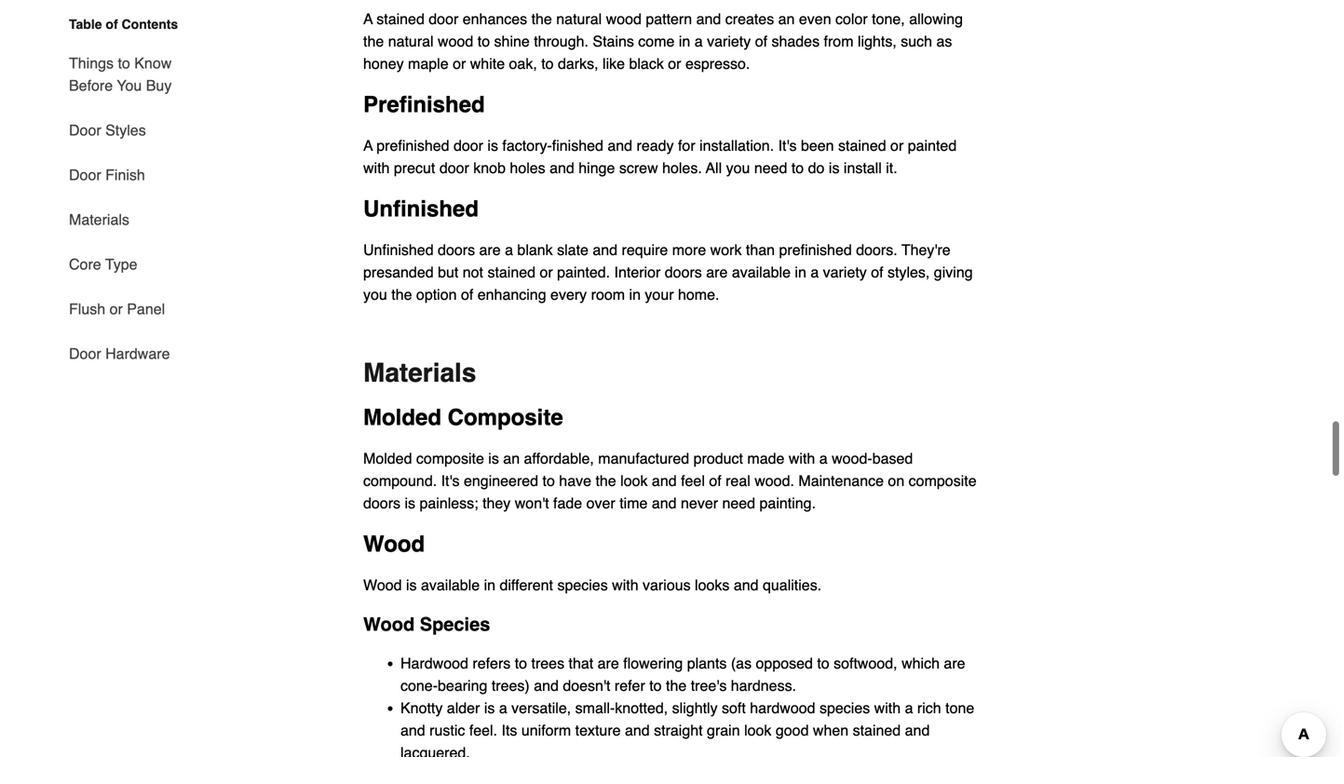 Task type: vqa. For each thing, say whether or not it's contained in the screenshot.
room
yes



Task type: locate. For each thing, give the bounding box(es) containing it.
variety inside 'a stained door enhances the natural wood pattern and creates an even color tone, allowing the natural wood to shine through. stains come in a variety of shades from lights, such as honey maple or white oak, to darks, like black or espresso.'
[[707, 32, 751, 50]]

and right time at the left of page
[[652, 494, 677, 512]]

the inside molded composite is an affordable, manufactured product made with a wood-based compound. it's engineered to have the look and feel of real wood. maintenance on composite doors is painless; they won't fade over time and never need painting.
[[595, 472, 616, 489]]

with up wood.
[[789, 450, 815, 467]]

variety inside unfinished doors are a blank slate and require more work than prefinished doors. they're presanded but not stained or painted. interior doors are available in a variety of styles, giving you the option of enhancing every room in your home.
[[823, 263, 867, 281]]

door up maple
[[429, 10, 458, 27]]

0 vertical spatial wood
[[363, 531, 425, 557]]

door inside 'link'
[[69, 122, 101, 139]]

they
[[482, 494, 511, 512]]

1 horizontal spatial composite
[[909, 472, 977, 489]]

you down installation.
[[726, 159, 750, 176]]

0 vertical spatial unfinished
[[363, 196, 479, 222]]

interior
[[614, 263, 661, 281]]

1 vertical spatial available
[[421, 576, 480, 594]]

and right pattern
[[696, 10, 721, 27]]

and up screw
[[608, 137, 632, 154]]

0 vertical spatial you
[[726, 159, 750, 176]]

2 vertical spatial wood
[[363, 614, 415, 635]]

1 a from the top
[[363, 10, 373, 27]]

0 vertical spatial look
[[620, 472, 648, 489]]

natural
[[556, 10, 602, 27], [388, 32, 434, 50]]

1 horizontal spatial you
[[726, 159, 750, 176]]

a stained door enhances the natural wood pattern and creates an even color tone, allowing the natural wood to shine through. stains come in a variety of shades from lights, such as honey maple or white oak, to darks, like black or espresso.
[[363, 10, 963, 72]]

prefinished up precut
[[376, 137, 449, 154]]

molded for molded composite is an affordable, manufactured product made with a wood-based compound. it's engineered to have the look and feel of real wood. maintenance on composite doors is painless; they won't fade over time and never need painting.
[[363, 450, 412, 467]]

cone-
[[400, 677, 438, 694]]

1 vertical spatial wood
[[363, 576, 402, 594]]

or inside the a prefinished door is factory-finished and ready for installation. it's been stained or painted with precut door knob holes and hinge screw holes. all you need to do is install it.
[[890, 137, 904, 154]]

door left "styles"
[[69, 122, 101, 139]]

doors down compound.
[[363, 494, 400, 512]]

black
[[629, 55, 664, 72]]

need down installation.
[[754, 159, 787, 176]]

wood for wood species
[[363, 614, 415, 635]]

unfinished doors are a blank slate and require more work than prefinished doors. they're presanded but not stained or painted. interior doors are available in a variety of styles, giving you the option of enhancing every room in your home.
[[363, 241, 973, 303]]

1 unfinished from the top
[[363, 196, 479, 222]]

to
[[478, 32, 490, 50], [118, 54, 130, 72], [541, 55, 554, 72], [791, 159, 804, 176], [542, 472, 555, 489], [515, 655, 527, 672], [817, 655, 829, 672], [649, 677, 662, 694]]

1 horizontal spatial variety
[[823, 263, 867, 281]]

door hardware link
[[69, 332, 170, 365]]

oak,
[[509, 55, 537, 72]]

an up engineered
[[503, 450, 520, 467]]

0 vertical spatial wood
[[606, 10, 642, 27]]

qualities.
[[763, 576, 821, 594]]

composite right on
[[909, 472, 977, 489]]

are right the which
[[944, 655, 965, 672]]

1 vertical spatial it's
[[441, 472, 460, 489]]

0 vertical spatial composite
[[416, 450, 484, 467]]

2 vertical spatial door
[[439, 159, 469, 176]]

unfinished down precut
[[363, 196, 479, 222]]

1 vertical spatial an
[[503, 450, 520, 467]]

2 unfinished from the top
[[363, 241, 434, 258]]

not
[[463, 263, 483, 281]]

doors down more
[[665, 263, 702, 281]]

door left knob
[[439, 159, 469, 176]]

compound.
[[363, 472, 437, 489]]

prefinished
[[376, 137, 449, 154], [779, 241, 852, 258]]

materials
[[69, 211, 129, 228], [363, 358, 476, 388]]

pattern
[[646, 10, 692, 27]]

1 vertical spatial unfinished
[[363, 241, 434, 258]]

stained right when
[[853, 722, 901, 739]]

in
[[679, 32, 690, 50], [795, 263, 806, 281], [629, 286, 641, 303], [484, 576, 495, 594]]

1 vertical spatial door
[[453, 137, 483, 154]]

available up species at the bottom left of page
[[421, 576, 480, 594]]

to inside 'things to know before you buy'
[[118, 54, 130, 72]]

over
[[586, 494, 615, 512]]

1 door from the top
[[69, 122, 101, 139]]

wood
[[363, 531, 425, 557], [363, 576, 402, 594], [363, 614, 415, 635]]

a up honey
[[363, 10, 373, 27]]

product
[[693, 450, 743, 467]]

to left do
[[791, 159, 804, 176]]

1 horizontal spatial materials
[[363, 358, 476, 388]]

variety down doors.
[[823, 263, 867, 281]]

screw
[[619, 159, 658, 176]]

the up the over
[[595, 472, 616, 489]]

doors
[[438, 241, 475, 258], [665, 263, 702, 281], [363, 494, 400, 512]]

with inside hardwood refers to trees that are flowering plants (as opposed to softwood, which are cone-bearing trees) and doesn't refer to the tree's hardness. knotty alder is a versatile, small-knotted, slightly soft hardwood species with a rich tone and rustic feel. its uniform texture and straight grain look good when stained and lacquered.
[[874, 699, 901, 716]]

is up wood species
[[406, 576, 417, 594]]

or right flush
[[109, 300, 123, 318]]

to right 'oak,'
[[541, 55, 554, 72]]

molded inside molded composite is an affordable, manufactured product made with a wood-based compound. it's engineered to have the look and feel of real wood. maintenance on composite doors is painless; they won't fade over time and never need painting.
[[363, 450, 412, 467]]

1 horizontal spatial species
[[819, 699, 870, 716]]

1 vertical spatial a
[[363, 137, 373, 154]]

unfinished inside unfinished doors are a blank slate and require more work than prefinished doors. they're presanded but not stained or painted. interior doors are available in a variety of styles, giving you the option of enhancing every room in your home.
[[363, 241, 434, 258]]

materials inside table of contents element
[[69, 211, 129, 228]]

0 horizontal spatial prefinished
[[376, 137, 449, 154]]

species up when
[[819, 699, 870, 716]]

home.
[[678, 286, 719, 303]]

is up feel.
[[484, 699, 495, 716]]

of down creates
[[755, 32, 767, 50]]

available down than
[[732, 263, 791, 281]]

for
[[678, 137, 695, 154]]

0 vertical spatial door
[[429, 10, 458, 27]]

0 vertical spatial it's
[[778, 137, 797, 154]]

0 vertical spatial an
[[778, 10, 795, 27]]

have
[[559, 472, 591, 489]]

wood up 'stains'
[[606, 10, 642, 27]]

wood up hardwood
[[363, 614, 415, 635]]

to up trees)
[[515, 655, 527, 672]]

good
[[776, 722, 809, 739]]

1 horizontal spatial an
[[778, 10, 795, 27]]

your
[[645, 286, 674, 303]]

0 vertical spatial species
[[557, 576, 608, 594]]

door left finish
[[69, 166, 101, 183]]

a inside 'a stained door enhances the natural wood pattern and creates an even color tone, allowing the natural wood to shine through. stains come in a variety of shades from lights, such as honey maple or white oak, to darks, like black or espresso.'
[[363, 10, 373, 27]]

unfinished up presanded
[[363, 241, 434, 258]]

0 horizontal spatial wood
[[438, 32, 473, 50]]

they're
[[901, 241, 951, 258]]

0 horizontal spatial an
[[503, 450, 520, 467]]

and up painted.
[[593, 241, 617, 258]]

of right feel
[[709, 472, 721, 489]]

and inside 'a stained door enhances the natural wood pattern and creates an even color tone, allowing the natural wood to shine through. stains come in a variety of shades from lights, such as honey maple or white oak, to darks, like black or espresso.'
[[696, 10, 721, 27]]

than
[[746, 241, 775, 258]]

it.
[[886, 159, 897, 176]]

0 vertical spatial variety
[[707, 32, 751, 50]]

0 vertical spatial natural
[[556, 10, 602, 27]]

available inside unfinished doors are a blank slate and require more work than prefinished doors. they're presanded but not stained or painted. interior doors are available in a variety of styles, giving you the option of enhancing every room in your home.
[[732, 263, 791, 281]]

enhances
[[463, 10, 527, 27]]

0 horizontal spatial variety
[[707, 32, 751, 50]]

bearing
[[438, 677, 487, 694]]

it's left "been"
[[778, 137, 797, 154]]

a down prefinished
[[363, 137, 373, 154]]

lights,
[[858, 32, 897, 50]]

things to know before you buy link
[[69, 41, 194, 108]]

it's up painless;
[[441, 472, 460, 489]]

stains
[[593, 32, 634, 50]]

2 molded from the top
[[363, 450, 412, 467]]

variety up the espresso. at the right of page
[[707, 32, 751, 50]]

1 vertical spatial species
[[819, 699, 870, 716]]

wood-
[[832, 450, 872, 467]]

prefinished inside unfinished doors are a blank slate and require more work than prefinished doors. they're presanded but not stained or painted. interior doors are available in a variety of styles, giving you the option of enhancing every room in your home.
[[779, 241, 852, 258]]

1 horizontal spatial prefinished
[[779, 241, 852, 258]]

need down "real"
[[722, 494, 755, 512]]

is up engineered
[[488, 450, 499, 467]]

1 vertical spatial look
[[744, 722, 771, 739]]

slightly
[[672, 699, 718, 716]]

wood up wood species
[[363, 576, 402, 594]]

white
[[470, 55, 505, 72]]

knob
[[473, 159, 506, 176]]

or down blank on the top left of page
[[540, 263, 553, 281]]

stained up enhancing
[[487, 263, 535, 281]]

wood for wood
[[363, 531, 425, 557]]

door for door finish
[[69, 166, 101, 183]]

1 vertical spatial you
[[363, 286, 387, 303]]

you inside the a prefinished door is factory-finished and ready for installation. it's been stained or painted with precut door knob holes and hinge screw holes. all you need to do is install it.
[[726, 159, 750, 176]]

allowing
[[909, 10, 963, 27]]

1 horizontal spatial available
[[732, 263, 791, 281]]

0 vertical spatial doors
[[438, 241, 475, 258]]

install
[[844, 159, 882, 176]]

and right looks
[[734, 576, 759, 594]]

before
[[69, 77, 113, 94]]

doors inside molded composite is an affordable, manufactured product made with a wood-based compound. it's engineered to have the look and feel of real wood. maintenance on composite doors is painless; they won't fade over time and never need painting.
[[363, 494, 400, 512]]

0 vertical spatial door
[[69, 122, 101, 139]]

you down presanded
[[363, 286, 387, 303]]

stained inside the a prefinished door is factory-finished and ready for installation. it's been stained or painted with precut door knob holes and hinge screw holes. all you need to do is install it.
[[838, 137, 886, 154]]

materials up molded composite
[[363, 358, 476, 388]]

1 wood from the top
[[363, 531, 425, 557]]

a for a prefinished door is factory-finished and ready for installation. it's been stained or painted with precut door knob holes and hinge screw holes. all you need to do is install it.
[[363, 137, 373, 154]]

are up not
[[479, 241, 501, 258]]

composite
[[448, 405, 563, 430]]

the up slightly
[[666, 677, 687, 694]]

styles
[[105, 122, 146, 139]]

0 vertical spatial available
[[732, 263, 791, 281]]

holes
[[510, 159, 545, 176]]

is up knob
[[487, 137, 498, 154]]

materials up core type
[[69, 211, 129, 228]]

a
[[363, 10, 373, 27], [363, 137, 373, 154]]

engineered
[[464, 472, 538, 489]]

know
[[134, 54, 172, 72]]

and down trees
[[534, 677, 559, 694]]

molded
[[363, 405, 441, 430], [363, 450, 412, 467]]

0 horizontal spatial doors
[[363, 494, 400, 512]]

door down flush
[[69, 345, 101, 362]]

0 horizontal spatial composite
[[416, 450, 484, 467]]

unfinished for unfinished
[[363, 196, 479, 222]]

0 vertical spatial materials
[[69, 211, 129, 228]]

composite
[[416, 450, 484, 467], [909, 472, 977, 489]]

and down 'rich'
[[905, 722, 930, 739]]

1 vertical spatial prefinished
[[779, 241, 852, 258]]

the inside unfinished doors are a blank slate and require more work than prefinished doors. they're presanded but not stained or painted. interior doors are available in a variety of styles, giving you the option of enhancing every room in your home.
[[391, 286, 412, 303]]

honey
[[363, 55, 404, 72]]

and
[[696, 10, 721, 27], [608, 137, 632, 154], [550, 159, 574, 176], [593, 241, 617, 258], [652, 472, 677, 489], [652, 494, 677, 512], [734, 576, 759, 594], [534, 677, 559, 694], [400, 722, 425, 739], [625, 722, 650, 739], [905, 722, 930, 739]]

1 vertical spatial need
[[722, 494, 755, 512]]

room
[[591, 286, 625, 303]]

available
[[732, 263, 791, 281], [421, 576, 480, 594]]

such
[[901, 32, 932, 50]]

0 horizontal spatial you
[[363, 286, 387, 303]]

with left precut
[[363, 159, 390, 176]]

or inside unfinished doors are a blank slate and require more work than prefinished doors. they're presanded but not stained or painted. interior doors are available in a variety of styles, giving you the option of enhancing every room in your home.
[[540, 263, 553, 281]]

0 horizontal spatial species
[[557, 576, 608, 594]]

or inside table of contents element
[[109, 300, 123, 318]]

option
[[416, 286, 457, 303]]

a inside the a prefinished door is factory-finished and ready for installation. it's been stained or painted with precut door knob holes and hinge screw holes. all you need to do is install it.
[[363, 137, 373, 154]]

shades
[[772, 32, 820, 50]]

0 vertical spatial molded
[[363, 405, 441, 430]]

prefinished inside the a prefinished door is factory-finished and ready for installation. it's been stained or painted with precut door knob holes and hinge screw holes. all you need to do is install it.
[[376, 137, 449, 154]]

0 vertical spatial a
[[363, 10, 373, 27]]

uniform
[[521, 722, 571, 739]]

of inside molded composite is an affordable, manufactured product made with a wood-based compound. it's engineered to have the look and feel of real wood. maintenance on composite doors is painless; they won't fade over time and never need painting.
[[709, 472, 721, 489]]

3 door from the top
[[69, 345, 101, 362]]

wood down compound.
[[363, 531, 425, 557]]

knotty
[[400, 699, 443, 716]]

0 vertical spatial prefinished
[[376, 137, 449, 154]]

1 molded from the top
[[363, 405, 441, 430]]

doors up but
[[438, 241, 475, 258]]

an up shades
[[778, 10, 795, 27]]

painting.
[[759, 494, 816, 512]]

1 vertical spatial molded
[[363, 450, 412, 467]]

the down presanded
[[391, 286, 412, 303]]

finish
[[105, 166, 145, 183]]

1 horizontal spatial wood
[[606, 10, 642, 27]]

1 vertical spatial variety
[[823, 263, 867, 281]]

to up you
[[118, 54, 130, 72]]

2 horizontal spatial doors
[[665, 263, 702, 281]]

door for door styles
[[69, 122, 101, 139]]

is right do
[[829, 159, 839, 176]]

1 horizontal spatial look
[[744, 722, 771, 739]]

it's inside molded composite is an affordable, manufactured product made with a wood-based compound. it's engineered to have the look and feel of real wood. maintenance on composite doors is painless; they won't fade over time and never need painting.
[[441, 472, 460, 489]]

door up knob
[[453, 137, 483, 154]]

2 wood from the top
[[363, 576, 402, 594]]

0 horizontal spatial materials
[[69, 211, 129, 228]]

composite down molded composite
[[416, 450, 484, 467]]

grain
[[707, 722, 740, 739]]

presanded
[[363, 263, 434, 281]]

species right the different
[[557, 576, 608, 594]]

stained up honey
[[376, 10, 424, 27]]

lacquered.
[[400, 744, 470, 757]]

0 horizontal spatial it's
[[441, 472, 460, 489]]

stained up install
[[838, 137, 886, 154]]

wood is available in different species with various looks and qualities.
[[363, 576, 821, 594]]

painted.
[[557, 263, 610, 281]]

3 wood from the top
[[363, 614, 415, 635]]

wood up maple
[[438, 32, 473, 50]]

alder
[[447, 699, 480, 716]]

1 horizontal spatial it's
[[778, 137, 797, 154]]

doors.
[[856, 241, 897, 258]]

door for door hardware
[[69, 345, 101, 362]]

0 vertical spatial need
[[754, 159, 787, 176]]

1 vertical spatial door
[[69, 166, 101, 183]]

refers
[[472, 655, 511, 672]]

to up the white
[[478, 32, 490, 50]]

2 vertical spatial door
[[69, 345, 101, 362]]

manufactured
[[598, 450, 689, 467]]

0 horizontal spatial look
[[620, 472, 648, 489]]

prefinished right than
[[779, 241, 852, 258]]

with inside molded composite is an affordable, manufactured product made with a wood-based compound. it's engineered to have the look and feel of real wood. maintenance on composite doors is painless; they won't fade over time and never need painting.
[[789, 450, 815, 467]]

2 a from the top
[[363, 137, 373, 154]]

a for a stained door enhances the natural wood pattern and creates an even color tone, allowing the natural wood to shine through. stains come in a variety of shades from lights, such as honey maple or white oak, to darks, like black or espresso.
[[363, 10, 373, 27]]

or up it.
[[890, 137, 904, 154]]

door inside 'a stained door enhances the natural wood pattern and creates an even color tone, allowing the natural wood to shine through. stains come in a variety of shades from lights, such as honey maple or white oak, to darks, like black or espresso.'
[[429, 10, 458, 27]]

and down knotted,
[[625, 722, 650, 739]]

an inside 'a stained door enhances the natural wood pattern and creates an even color tone, allowing the natural wood to shine through. stains come in a variety of shades from lights, such as honey maple or white oak, to darks, like black or espresso.'
[[778, 10, 795, 27]]

2 door from the top
[[69, 166, 101, 183]]

look inside molded composite is an affordable, manufactured product made with a wood-based compound. it's engineered to have the look and feel of real wood. maintenance on composite doors is painless; they won't fade over time and never need painting.
[[620, 472, 648, 489]]

0 horizontal spatial natural
[[388, 32, 434, 50]]

2 vertical spatial doors
[[363, 494, 400, 512]]

unfinished for unfinished doors are a blank slate and require more work than prefinished doors. they're presanded but not stained or painted. interior doors are available in a variety of styles, giving you the option of enhancing every room in your home.
[[363, 241, 434, 258]]

look up time at the left of page
[[620, 472, 648, 489]]

with left 'rich'
[[874, 699, 901, 716]]

which
[[902, 655, 940, 672]]

natural up maple
[[388, 32, 434, 50]]

never
[[681, 494, 718, 512]]

natural up the through.
[[556, 10, 602, 27]]

plants
[[687, 655, 727, 672]]

to down the affordable,
[[542, 472, 555, 489]]

look down soft
[[744, 722, 771, 739]]



Task type: describe. For each thing, give the bounding box(es) containing it.
holes.
[[662, 159, 702, 176]]

the up the through.
[[531, 10, 552, 27]]

of inside 'a stained door enhances the natural wood pattern and creates an even color tone, allowing the natural wood to shine through. stains come in a variety of shades from lights, such as honey maple or white oak, to darks, like black or espresso.'
[[755, 32, 767, 50]]

versatile,
[[511, 699, 571, 716]]

darks,
[[558, 55, 598, 72]]

1 horizontal spatial natural
[[556, 10, 602, 27]]

painted
[[908, 137, 957, 154]]

through.
[[534, 32, 589, 50]]

you inside unfinished doors are a blank slate and require more work than prefinished doors. they're presanded but not stained or painted. interior doors are available in a variety of styles, giving you the option of enhancing every room in your home.
[[363, 286, 387, 303]]

flush or panel link
[[69, 287, 165, 332]]

molded composite
[[363, 405, 563, 430]]

hardwood
[[750, 699, 815, 716]]

molded for molded composite
[[363, 405, 441, 430]]

is inside hardwood refers to trees that are flowering plants (as opposed to softwood, which are cone-bearing trees) and doesn't refer to the tree's hardness. knotty alder is a versatile, small-knotted, slightly soft hardwood species with a rich tone and rustic feel. its uniform texture and straight grain look good when stained and lacquered.
[[484, 699, 495, 716]]

wood for wood is available in different species with various looks and qualities.
[[363, 576, 402, 594]]

to right opposed
[[817, 655, 829, 672]]

flush
[[69, 300, 105, 318]]

hardness.
[[731, 677, 796, 694]]

installation.
[[699, 137, 774, 154]]

finished
[[552, 137, 603, 154]]

species
[[420, 614, 490, 635]]

feel
[[681, 472, 705, 489]]

type
[[105, 256, 137, 273]]

time
[[619, 494, 648, 512]]

of down doors.
[[871, 263, 883, 281]]

species inside hardwood refers to trees that are flowering plants (as opposed to softwood, which are cone-bearing trees) and doesn't refer to the tree's hardness. knotty alder is a versatile, small-knotted, slightly soft hardwood species with a rich tone and rustic feel. its uniform texture and straight grain look good when stained and lacquered.
[[819, 699, 870, 716]]

rustic
[[429, 722, 465, 739]]

various
[[643, 576, 691, 594]]

wood species
[[363, 614, 490, 635]]

slate
[[557, 241, 588, 258]]

won't
[[515, 494, 549, 512]]

contents
[[122, 17, 178, 32]]

been
[[801, 137, 834, 154]]

look inside hardwood refers to trees that are flowering plants (as opposed to softwood, which are cone-bearing trees) and doesn't refer to the tree's hardness. knotty alder is a versatile, small-knotted, slightly soft hardwood species with a rich tone and rustic feel. its uniform texture and straight grain look good when stained and lacquered.
[[744, 722, 771, 739]]

an inside molded composite is an affordable, manufactured product made with a wood-based compound. it's engineered to have the look and feel of real wood. maintenance on composite doors is painless; they won't fade over time and never need painting.
[[503, 450, 520, 467]]

shine
[[494, 32, 530, 50]]

door for door
[[453, 137, 483, 154]]

espresso.
[[685, 55, 750, 72]]

from
[[824, 32, 854, 50]]

but
[[438, 263, 458, 281]]

and inside unfinished doors are a blank slate and require more work than prefinished doors. they're presanded but not stained or painted. interior doors are available in a variety of styles, giving you the option of enhancing every room in your home.
[[593, 241, 617, 258]]

things to know before you buy
[[69, 54, 172, 94]]

require
[[622, 241, 668, 258]]

prefinished
[[363, 92, 485, 117]]

creates
[[725, 10, 774, 27]]

do
[[808, 159, 825, 176]]

in inside 'a stained door enhances the natural wood pattern and creates an even color tone, allowing the natural wood to shine through. stains come in a variety of shades from lights, such as honey maple or white oak, to darks, like black or espresso.'
[[679, 32, 690, 50]]

to inside molded composite is an affordable, manufactured product made with a wood-based compound. it's engineered to have the look and feel of real wood. maintenance on composite doors is painless; they won't fade over time and never need painting.
[[542, 472, 555, 489]]

need inside the a prefinished door is factory-finished and ready for installation. it's been stained or painted with precut door knob holes and hinge screw holes. all you need to do is install it.
[[754, 159, 787, 176]]

the inside hardwood refers to trees that are flowering plants (as opposed to softwood, which are cone-bearing trees) and doesn't refer to the tree's hardness. knotty alder is a versatile, small-knotted, slightly soft hardwood species with a rich tone and rustic feel. its uniform texture and straight grain look good when stained and lacquered.
[[666, 677, 687, 694]]

stained inside hardwood refers to trees that are flowering plants (as opposed to softwood, which are cone-bearing trees) and doesn't refer to the tree's hardness. knotty alder is a versatile, small-knotted, slightly soft hardwood species with a rich tone and rustic feel. its uniform texture and straight grain look good when stained and lacquered.
[[853, 722, 901, 739]]

styles,
[[887, 263, 930, 281]]

stained inside unfinished doors are a blank slate and require more work than prefinished doors. they're presanded but not stained or painted. interior doors are available in a variety of styles, giving you the option of enhancing every room in your home.
[[487, 263, 535, 281]]

trees
[[531, 655, 564, 672]]

every
[[550, 286, 587, 303]]

1 vertical spatial doors
[[665, 263, 702, 281]]

hardware
[[105, 345, 170, 362]]

0 horizontal spatial available
[[421, 576, 480, 594]]

or left the white
[[453, 55, 466, 72]]

table of contents
[[69, 17, 178, 32]]

1 vertical spatial natural
[[388, 32, 434, 50]]

buy
[[146, 77, 172, 94]]

hardwood
[[400, 655, 468, 672]]

with inside the a prefinished door is factory-finished and ready for installation. it's been stained or painted with precut door knob holes and hinge screw holes. all you need to do is install it.
[[363, 159, 390, 176]]

stained inside 'a stained door enhances the natural wood pattern and creates an even color tone, allowing the natural wood to shine through. stains come in a variety of shades from lights, such as honey maple or white oak, to darks, like black or espresso.'
[[376, 10, 424, 27]]

a prefinished door is factory-finished and ready for installation. it's been stained or painted with precut door knob holes and hinge screw holes. all you need to do is install it.
[[363, 137, 957, 176]]

come
[[638, 32, 675, 50]]

affordable,
[[524, 450, 594, 467]]

1 vertical spatial composite
[[909, 472, 977, 489]]

you
[[117, 77, 142, 94]]

based
[[872, 450, 913, 467]]

1 horizontal spatial doors
[[438, 241, 475, 258]]

door hardware
[[69, 345, 170, 362]]

soft
[[722, 699, 746, 716]]

giving
[[934, 263, 973, 281]]

work
[[710, 241, 742, 258]]

door finish
[[69, 166, 145, 183]]

molded composite is an affordable, manufactured product made with a wood-based compound. it's engineered to have the look and feel of real wood. maintenance on composite doors is painless; they won't fade over time and never need painting.
[[363, 450, 977, 512]]

straight
[[654, 722, 703, 739]]

more
[[672, 241, 706, 258]]

is down compound.
[[405, 494, 415, 512]]

door styles
[[69, 122, 146, 139]]

and down the finished
[[550, 159, 574, 176]]

are right that
[[598, 655, 619, 672]]

tree's
[[691, 677, 727, 694]]

panel
[[127, 300, 165, 318]]

made
[[747, 450, 785, 467]]

need inside molded composite is an affordable, manufactured product made with a wood-based compound. it's engineered to have the look and feel of real wood. maintenance on composite doors is painless; they won't fade over time and never need painting.
[[722, 494, 755, 512]]

1 vertical spatial materials
[[363, 358, 476, 388]]

and left feel
[[652, 472, 677, 489]]

core
[[69, 256, 101, 273]]

like
[[603, 55, 625, 72]]

a inside 'a stained door enhances the natural wood pattern and creates an even color tone, allowing the natural wood to shine through. stains come in a variety of shades from lights, such as honey maple or white oak, to darks, like black or espresso.'
[[695, 32, 703, 50]]

materials link
[[69, 197, 129, 242]]

blank
[[517, 241, 553, 258]]

are down 'work'
[[706, 263, 728, 281]]

things
[[69, 54, 114, 72]]

core type
[[69, 256, 137, 273]]

of right table
[[106, 17, 118, 32]]

it's inside the a prefinished door is factory-finished and ready for installation. it's been stained or painted with precut door knob holes and hinge screw holes. all you need to do is install it.
[[778, 137, 797, 154]]

a inside molded composite is an affordable, manufactured product made with a wood-based compound. it's engineered to have the look and feel of real wood. maintenance on composite doors is painless; they won't fade over time and never need painting.
[[819, 450, 828, 467]]

table of contents element
[[54, 15, 194, 365]]

1 vertical spatial wood
[[438, 32, 473, 50]]

precut
[[394, 159, 435, 176]]

to down flowering
[[649, 677, 662, 694]]

table
[[69, 17, 102, 32]]

tone,
[[872, 10, 905, 27]]

with left various
[[612, 576, 638, 594]]

even
[[799, 10, 831, 27]]

or right black
[[668, 55, 681, 72]]

that
[[569, 655, 593, 672]]

door for wood
[[429, 10, 458, 27]]

hinge
[[579, 159, 615, 176]]

on
[[888, 472, 904, 489]]

real
[[726, 472, 750, 489]]

all
[[706, 159, 722, 176]]

of down not
[[461, 286, 473, 303]]

and down the knotty
[[400, 722, 425, 739]]

to inside the a prefinished door is factory-finished and ready for installation. it's been stained or painted with precut door knob holes and hinge screw holes. all you need to do is install it.
[[791, 159, 804, 176]]

its
[[501, 722, 517, 739]]

rich
[[917, 699, 941, 716]]

small-
[[575, 699, 615, 716]]

the up honey
[[363, 32, 384, 50]]



